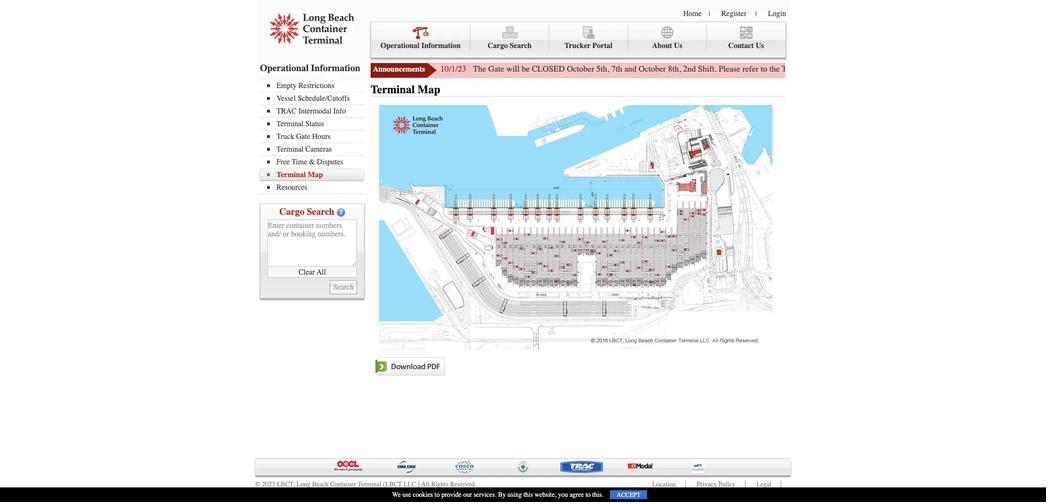 Task type: locate. For each thing, give the bounding box(es) containing it.
hours left web
[[823, 64, 843, 74]]

agree
[[570, 491, 584, 499]]

announcements
[[373, 65, 425, 74]]

contact us link
[[707, 25, 786, 51]]

0 horizontal spatial the
[[770, 64, 780, 74]]

all up cookies on the left
[[422, 481, 430, 489]]

operational up empty
[[260, 63, 309, 74]]

privacy policy
[[697, 481, 736, 489]]

0 vertical spatial hours
[[823, 64, 843, 74]]

operational information up announcements
[[381, 41, 461, 50]]

for right page at right top
[[880, 64, 890, 74]]

terminal
[[371, 83, 415, 96], [277, 120, 304, 128], [277, 145, 304, 154], [277, 171, 306, 179], [358, 481, 382, 489]]

0 vertical spatial all
[[317, 268, 326, 276]]

register link
[[722, 9, 747, 18]]

the right refer
[[770, 64, 780, 74]]

0 horizontal spatial |
[[709, 10, 711, 18]]

all right clear
[[317, 268, 326, 276]]

to right refer
[[761, 64, 768, 74]]

1 vertical spatial menu bar
[[260, 81, 369, 194]]

use
[[403, 491, 412, 499]]

using
[[508, 491, 522, 499]]

cargo search
[[488, 41, 532, 50], [280, 206, 335, 217]]

shift.
[[699, 64, 717, 74]]

1 october from the left
[[567, 64, 595, 74]]

hours
[[823, 64, 843, 74], [312, 132, 331, 141]]

1 horizontal spatial hours
[[823, 64, 843, 74]]

cargo down the resources on the top left
[[280, 206, 305, 217]]

gate right the
[[489, 64, 505, 74]]

cargo search inside menu bar
[[488, 41, 532, 50]]

gate
[[489, 64, 505, 74], [804, 64, 820, 74], [296, 132, 311, 141]]

2 us from the left
[[756, 41, 765, 50]]

1 the from the left
[[770, 64, 780, 74]]

us
[[675, 41, 683, 50], [756, 41, 765, 50]]

gate down status
[[296, 132, 311, 141]]

1 vertical spatial search
[[307, 206, 335, 217]]

login
[[769, 9, 787, 18]]

empty restrictions link
[[267, 82, 364, 90]]

2nd
[[684, 64, 696, 74]]

truck right refer
[[782, 64, 802, 74]]

1 vertical spatial truck
[[277, 132, 294, 141]]

operational information up "empty restrictions" link
[[260, 63, 360, 74]]

1 horizontal spatial |
[[756, 10, 757, 18]]

2 horizontal spatial gate
[[804, 64, 820, 74]]

menu bar
[[371, 22, 787, 58], [260, 81, 369, 194]]

search down resources link
[[307, 206, 335, 217]]

0 horizontal spatial hours
[[312, 132, 331, 141]]

| right home link
[[709, 10, 711, 18]]

hours up cameras
[[312, 132, 331, 141]]

cargo up will
[[488, 41, 508, 50]]

0 vertical spatial operational
[[381, 41, 420, 50]]

0 horizontal spatial to
[[435, 491, 440, 499]]

1 | from the left
[[709, 10, 711, 18]]

search
[[510, 41, 532, 50], [307, 206, 335, 217]]

1 vertical spatial hours
[[312, 132, 331, 141]]

all
[[317, 268, 326, 276], [422, 481, 430, 489]]

1 horizontal spatial cargo
[[488, 41, 508, 50]]

1 us from the left
[[675, 41, 683, 50]]

login link
[[769, 9, 787, 18]]

1 horizontal spatial cargo search
[[488, 41, 532, 50]]

1 horizontal spatial gate
[[489, 64, 505, 74]]

|
[[709, 10, 711, 18], [756, 10, 757, 18]]

for right details
[[957, 64, 967, 74]]

october
[[567, 64, 595, 74], [639, 64, 667, 74]]

information
[[422, 41, 461, 50], [311, 63, 360, 74]]

operational up announcements
[[381, 41, 420, 50]]

0 vertical spatial information
[[422, 41, 461, 50]]

the left week.
[[970, 64, 980, 74]]

0 horizontal spatial operational
[[260, 63, 309, 74]]

about
[[653, 41, 673, 50]]

truck inside empty restrictions vessel schedule/cutoffs trac intermodal info terminal status truck gate hours terminal cameras free time & disputes terminal map resources
[[277, 132, 294, 141]]

0 vertical spatial map
[[418, 83, 441, 96]]

october right the and
[[639, 64, 667, 74]]

terminal status link
[[267, 120, 364, 128]]

clear all button
[[268, 267, 357, 278]]

clear all
[[299, 268, 326, 276]]

0 vertical spatial search
[[510, 41, 532, 50]]

1 horizontal spatial october
[[639, 64, 667, 74]]

to down the rights
[[435, 491, 440, 499]]

us right contact
[[756, 41, 765, 50]]

for
[[880, 64, 890, 74], [957, 64, 967, 74]]

terminal left (lbct
[[358, 481, 382, 489]]

hours inside empty restrictions vessel schedule/cutoffs trac intermodal info terminal status truck gate hours terminal cameras free time & disputes terminal map resources
[[312, 132, 331, 141]]

0 horizontal spatial us
[[675, 41, 683, 50]]

0 horizontal spatial truck
[[277, 132, 294, 141]]

1 horizontal spatial operational information
[[381, 41, 461, 50]]

privacy policy link
[[697, 481, 736, 489]]

map down announcements
[[418, 83, 441, 96]]

1 vertical spatial operational
[[260, 63, 309, 74]]

trucker portal link
[[550, 25, 629, 51]]

0 vertical spatial cargo search
[[488, 41, 532, 50]]

1 horizontal spatial to
[[586, 491, 591, 499]]

all inside button
[[317, 268, 326, 276]]

vessel
[[277, 94, 296, 103]]

1 horizontal spatial menu bar
[[371, 22, 787, 58]]

resources
[[277, 183, 308, 192]]

0 vertical spatial operational information
[[381, 41, 461, 50]]

disputes
[[317, 158, 344, 166]]

0 horizontal spatial all
[[317, 268, 326, 276]]

portal
[[593, 41, 613, 50]]

cargo search up will
[[488, 41, 532, 50]]

0 horizontal spatial for
[[880, 64, 890, 74]]

1 horizontal spatial the
[[970, 64, 980, 74]]

operational information
[[381, 41, 461, 50], [260, 63, 360, 74]]

Enter container numbers and/ or booking numbers.  text field
[[268, 220, 357, 267]]

2 october from the left
[[639, 64, 667, 74]]

privacy
[[697, 481, 718, 489]]

truck
[[782, 64, 802, 74], [277, 132, 294, 141]]

2023
[[262, 481, 275, 489]]

0 horizontal spatial october
[[567, 64, 595, 74]]

will
[[507, 64, 520, 74]]

services.
[[474, 491, 497, 499]]

1 horizontal spatial operational
[[381, 41, 420, 50]]

information up restrictions
[[311, 63, 360, 74]]

search up be
[[510, 41, 532, 50]]

1 horizontal spatial us
[[756, 41, 765, 50]]

2 horizontal spatial to
[[761, 64, 768, 74]]

0 vertical spatial cargo
[[488, 41, 508, 50]]

1 horizontal spatial for
[[957, 64, 967, 74]]

map up resources link
[[308, 171, 323, 179]]

1 horizontal spatial search
[[510, 41, 532, 50]]

our
[[464, 491, 472, 499]]

information up 10/1/23
[[422, 41, 461, 50]]

0 horizontal spatial information
[[311, 63, 360, 74]]

details
[[933, 64, 955, 74]]

1 vertical spatial map
[[308, 171, 323, 179]]

terminal down trac at the left of the page
[[277, 120, 304, 128]]

1 vertical spatial cargo
[[280, 206, 305, 217]]

page
[[862, 64, 878, 74]]

0 horizontal spatial gate
[[296, 132, 311, 141]]

©
[[255, 481, 260, 489]]

rights
[[432, 481, 449, 489]]

7th
[[612, 64, 623, 74]]

provide
[[442, 491, 462, 499]]

truck down trac at the left of the page
[[277, 132, 294, 141]]

1 vertical spatial information
[[311, 63, 360, 74]]

terminal down announcements
[[371, 83, 415, 96]]

gate left web
[[804, 64, 820, 74]]

week.
[[982, 64, 1002, 74]]

us right about
[[675, 41, 683, 50]]

terminal map link
[[267, 171, 364, 179]]

1 horizontal spatial information
[[422, 41, 461, 50]]

0 horizontal spatial cargo search
[[280, 206, 335, 217]]

0 horizontal spatial map
[[308, 171, 323, 179]]

cargo search down resources link
[[280, 206, 335, 217]]

0 vertical spatial menu bar
[[371, 22, 787, 58]]

the
[[770, 64, 780, 74], [970, 64, 980, 74]]

accept
[[617, 492, 641, 499]]

terminal cameras link
[[267, 145, 364, 154]]

operational
[[381, 41, 420, 50], [260, 63, 309, 74]]

gate
[[917, 64, 931, 74]]

october left 5th, on the right of page
[[567, 64, 595, 74]]

0 horizontal spatial menu bar
[[260, 81, 369, 194]]

clear
[[299, 268, 315, 276]]

we
[[392, 491, 401, 499]]

1 vertical spatial cargo search
[[280, 206, 335, 217]]

us for contact us
[[756, 41, 765, 50]]

&
[[309, 158, 315, 166]]

None submit
[[330, 280, 357, 295]]

cargo
[[488, 41, 508, 50], [280, 206, 305, 217]]

contact us
[[729, 41, 765, 50]]

| left the login
[[756, 10, 757, 18]]

search inside menu bar
[[510, 41, 532, 50]]

0 vertical spatial truck
[[782, 64, 802, 74]]

1 vertical spatial all
[[422, 481, 430, 489]]

terminal map
[[371, 83, 441, 96]]

1 horizontal spatial map
[[418, 83, 441, 96]]

to left the this. at bottom
[[586, 491, 591, 499]]

and
[[625, 64, 637, 74]]

cookies
[[413, 491, 433, 499]]

0 horizontal spatial operational information
[[260, 63, 360, 74]]



Task type: describe. For each thing, give the bounding box(es) containing it.
menu bar containing empty restrictions
[[260, 81, 369, 194]]

legal
[[757, 481, 772, 489]]

free
[[277, 158, 290, 166]]

cameras
[[306, 145, 332, 154]]

empty restrictions vessel schedule/cutoffs trac intermodal info terminal status truck gate hours terminal cameras free time & disputes terminal map resources
[[277, 82, 350, 192]]

please
[[719, 64, 741, 74]]

trac intermodal info link
[[267, 107, 364, 115]]

5th,
[[597, 64, 610, 74]]

1 horizontal spatial truck
[[782, 64, 802, 74]]

legal link
[[757, 481, 772, 489]]

we use cookies to provide our services. by using this website, you agree to this.
[[392, 491, 604, 499]]

© 2023 lbct, long beach container terminal (lbct llc.) all rights reserved.
[[255, 481, 477, 489]]

this.
[[593, 491, 604, 499]]

llc.)
[[404, 481, 420, 489]]

10/1/23 the gate will be closed october 5th, 7th and october 8th, 2nd shift. please refer to the truck gate hours web page for further gate details for the week.
[[441, 64, 1002, 74]]

closed
[[532, 64, 565, 74]]

(lbct
[[383, 481, 402, 489]]

operational information inside menu bar
[[381, 41, 461, 50]]

1 horizontal spatial all
[[422, 481, 430, 489]]

map inside empty restrictions vessel schedule/cutoffs trac intermodal info terminal status truck gate hours terminal cameras free time & disputes terminal map resources
[[308, 171, 323, 179]]

time
[[292, 158, 307, 166]]

terminal up free
[[277, 145, 304, 154]]

us for about us
[[675, 41, 683, 50]]

0 horizontal spatial cargo
[[280, 206, 305, 217]]

home
[[684, 9, 702, 18]]

lbct,
[[277, 481, 295, 489]]

information inside menu bar
[[422, 41, 461, 50]]

reserved.
[[450, 481, 477, 489]]

the
[[473, 64, 487, 74]]

contact
[[729, 41, 754, 50]]

home link
[[684, 9, 702, 18]]

10/1/23
[[441, 64, 467, 74]]

accept button
[[611, 491, 648, 500]]

beach
[[312, 481, 329, 489]]

schedule/cutoffs
[[298, 94, 350, 103]]

further
[[892, 64, 915, 74]]

location
[[653, 481, 676, 489]]

by
[[499, 491, 506, 499]]

container
[[330, 481, 356, 489]]

1 vertical spatial operational information
[[260, 63, 360, 74]]

vessel schedule/cutoffs link
[[267, 94, 364, 103]]

resources link
[[267, 183, 364, 192]]

restrictions
[[299, 82, 335, 90]]

operational information link
[[371, 25, 471, 51]]

free time & disputes link
[[267, 158, 364, 166]]

2 | from the left
[[756, 10, 757, 18]]

about us
[[653, 41, 683, 50]]

policy
[[719, 481, 736, 489]]

status
[[306, 120, 324, 128]]

cargo search link
[[471, 25, 550, 51]]

1 for from the left
[[880, 64, 890, 74]]

this
[[524, 491, 533, 499]]

web
[[845, 64, 860, 74]]

empty
[[277, 82, 297, 90]]

terminal up the resources on the top left
[[277, 171, 306, 179]]

website,
[[535, 491, 557, 499]]

8th,
[[669, 64, 682, 74]]

intermodal
[[299, 107, 332, 115]]

2 the from the left
[[970, 64, 980, 74]]

register
[[722, 9, 747, 18]]

trucker
[[565, 41, 591, 50]]

you
[[558, 491, 568, 499]]

gate inside empty restrictions vessel schedule/cutoffs trac intermodal info terminal status truck gate hours terminal cameras free time & disputes terminal map resources
[[296, 132, 311, 141]]

trac
[[277, 107, 297, 115]]

location link
[[653, 481, 676, 489]]

truck gate hours link
[[267, 132, 364, 141]]

2 for from the left
[[957, 64, 967, 74]]

info
[[334, 107, 346, 115]]

about us link
[[629, 25, 707, 51]]

refer
[[743, 64, 759, 74]]

menu bar containing operational information
[[371, 22, 787, 58]]

trucker portal
[[565, 41, 613, 50]]

long
[[297, 481, 311, 489]]

be
[[522, 64, 530, 74]]

0 horizontal spatial search
[[307, 206, 335, 217]]



Task type: vqa. For each thing, say whether or not it's contained in the screenshot.
1st pcc1 from the bottom of the page
no



